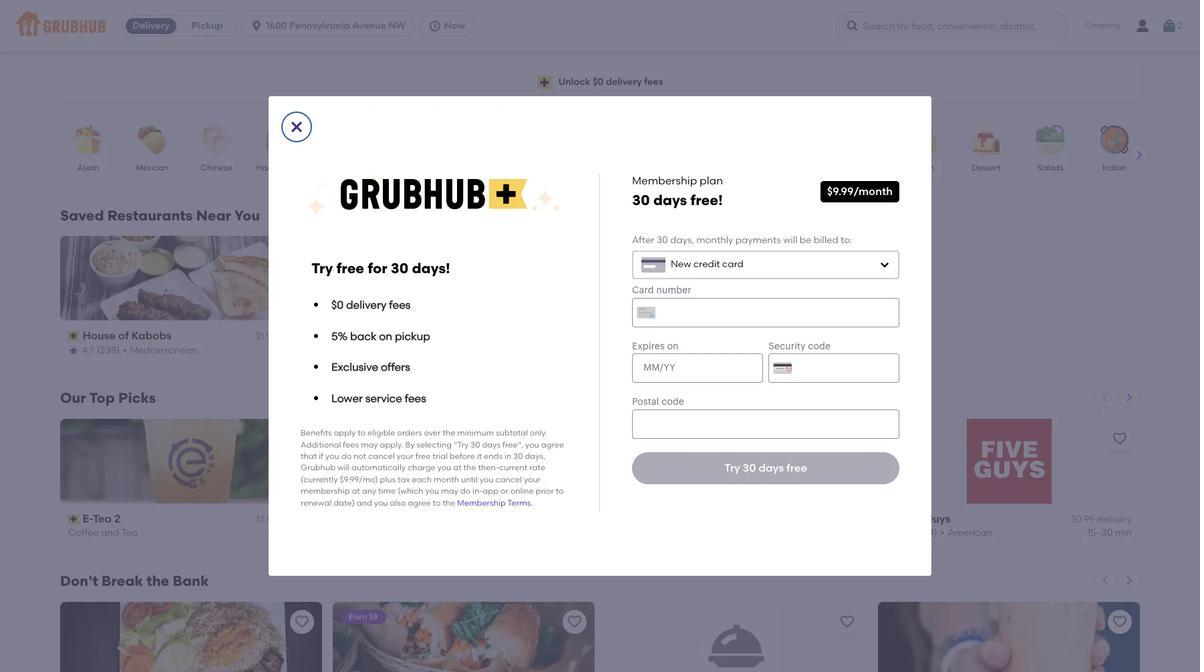 Task type: locate. For each thing, give the bounding box(es) containing it.
0 horizontal spatial •
[[123, 345, 127, 356]]

0 vertical spatial will
[[784, 235, 798, 246]]

at down before
[[454, 464, 462, 473]]

1 horizontal spatial your
[[524, 475, 541, 485]]

you
[[526, 440, 540, 450], [326, 452, 340, 461], [438, 464, 452, 473], [480, 475, 494, 485], [426, 487, 440, 496], [374, 499, 388, 508]]

hamburgers image
[[257, 125, 304, 154]]

0 horizontal spatial tea
[[93, 513, 112, 525]]

1 vertical spatial membership
[[458, 499, 506, 508]]

(which
[[398, 487, 424, 496]]

1 vertical spatial will
[[338, 464, 350, 473]]

1 horizontal spatial membership
[[633, 174, 698, 187]]

1 horizontal spatial 2
[[1178, 20, 1183, 31]]

1 vertical spatial your
[[524, 475, 541, 485]]

agree
[[541, 440, 564, 450], [408, 499, 431, 508]]

pennsylvania
[[289, 20, 350, 31]]

delivery up 20–35 at the left
[[279, 514, 314, 526]]

save this restaurant image
[[840, 431, 856, 447], [1113, 431, 1129, 447], [840, 614, 856, 630]]

you right if at the left bottom
[[326, 452, 340, 461]]

2 vertical spatial to
[[433, 499, 441, 508]]

0 vertical spatial tea
[[93, 513, 112, 525]]

new credit card
[[671, 259, 744, 270]]

1 horizontal spatial free
[[416, 452, 431, 461]]

automatically
[[352, 464, 406, 473]]

1600
[[266, 20, 287, 31]]

caret left icon image
[[1101, 392, 1111, 403], [1101, 576, 1111, 586]]

and down the any
[[357, 499, 372, 508]]

$0 up 5%
[[332, 299, 344, 312]]

in
[[505, 452, 512, 461]]

try inside try 30 days free button
[[725, 462, 741, 475]]

date)
[[334, 499, 355, 508]]

0 vertical spatial try
[[312, 260, 333, 277]]

0 vertical spatial caret left icon image
[[1101, 392, 1111, 403]]

1 horizontal spatial to
[[433, 499, 441, 508]]

lower
[[332, 392, 363, 405]]

1 horizontal spatial days
[[654, 192, 688, 209]]

subscription pass image left e- at bottom
[[68, 515, 80, 524]]

0 horizontal spatial days
[[482, 440, 501, 450]]

2 caret left icon image from the top
[[1101, 576, 1111, 586]]

and down e-tea 2
[[101, 528, 119, 539]]

delivery for $0 delivery fees
[[346, 299, 387, 312]]

1 horizontal spatial will
[[784, 235, 798, 246]]

days!
[[412, 260, 451, 277]]

cancel
[[369, 452, 395, 461], [496, 475, 522, 485]]

at down $9.99/mo)
[[352, 487, 360, 496]]

1 vertical spatial try
[[725, 462, 741, 475]]

dessert image
[[964, 125, 1010, 154]]

free inside benefits apply to eligible orders over the minimum subtotal only. additional fees may apply. by selecting "try 30 days free", you agree that if you do not cancel your free trial before it ends in 30 days, grubhub will automatically charge you at the then-current rate (currently $9.99/mo) plus tax each month until you cancel your membership at any time (which you may do in-app or online prior to renewal date) and you also agree to the
[[416, 452, 431, 461]]

days,
[[671, 235, 695, 246], [525, 452, 546, 461]]

0 horizontal spatial try
[[312, 260, 333, 277]]

• down of
[[123, 345, 127, 356]]

italian
[[910, 163, 935, 173]]

0 horizontal spatial at
[[352, 487, 360, 496]]

do left in-
[[461, 487, 471, 496]]

1 vertical spatial may
[[441, 487, 459, 496]]

credit
[[694, 259, 720, 270]]

svg image inside now button
[[429, 19, 442, 33]]

0 vertical spatial do
[[341, 452, 352, 461]]

to down month
[[433, 499, 441, 508]]

delivery up the 30–45
[[279, 331, 314, 343]]

1 vertical spatial tea
[[121, 528, 138, 539]]

blank street coffee logo image
[[694, 602, 779, 673]]

2 horizontal spatial free
[[787, 462, 808, 475]]

2 subscription pass image from the top
[[68, 515, 80, 524]]

0 vertical spatial your
[[397, 452, 414, 461]]

don't break the bank
[[60, 573, 209, 590]]

0 vertical spatial caret right icon image
[[1135, 150, 1145, 160]]

our
[[60, 390, 86, 406]]

1 vertical spatial and
[[101, 528, 119, 539]]

0 horizontal spatial $0
[[332, 299, 344, 312]]

days, up the rate
[[525, 452, 546, 461]]

0 horizontal spatial may
[[361, 440, 378, 450]]

1 subscription pass image from the top
[[68, 332, 80, 341]]

(484) • american
[[915, 528, 993, 539]]

days inside try 30 days free button
[[759, 462, 784, 475]]

save this restaurant button
[[290, 427, 314, 451], [836, 427, 860, 451], [1109, 427, 1133, 451], [290, 610, 314, 634], [563, 610, 587, 634], [836, 610, 860, 634], [1109, 610, 1133, 634]]

delivery up back
[[346, 299, 387, 312]]

1 horizontal spatial $0
[[593, 76, 604, 87]]

0 vertical spatial subscription pass image
[[68, 332, 80, 341]]

0 horizontal spatial days,
[[525, 452, 546, 461]]

chick-
[[355, 513, 390, 525]]

your down by
[[397, 452, 414, 461]]

2 button
[[1162, 14, 1183, 38]]

the up until
[[464, 464, 477, 473]]

orders
[[398, 429, 422, 438]]

2
[[1178, 20, 1183, 31], [114, 513, 120, 525]]

to
[[358, 429, 366, 438], [556, 487, 564, 496], [433, 499, 441, 508]]

1 horizontal spatial •
[[941, 528, 945, 539]]

membership for 30
[[633, 174, 698, 187]]

1 vertical spatial 2
[[114, 513, 120, 525]]

coffee and tea
[[68, 528, 138, 539]]

•
[[123, 345, 127, 356], [941, 528, 945, 539]]

svg image for 2
[[1162, 18, 1178, 34]]

svg image
[[250, 19, 264, 33], [847, 19, 860, 33], [289, 119, 305, 135], [880, 260, 891, 270]]

0 horizontal spatial svg image
[[429, 19, 442, 33]]

0 vertical spatial and
[[357, 499, 372, 508]]

benefits
[[301, 429, 332, 438]]

and
[[357, 499, 372, 508], [101, 528, 119, 539]]

grubhub
[[301, 464, 336, 473]]

free
[[337, 260, 364, 277], [416, 452, 431, 461], [787, 462, 808, 475]]

$0 right unlock
[[593, 76, 604, 87]]

1 horizontal spatial do
[[461, 487, 471, 496]]

only.
[[530, 429, 548, 438]]

over
[[424, 429, 441, 438]]

4.7 (238)
[[82, 345, 120, 356]]

membership down in-
[[458, 499, 506, 508]]

1 horizontal spatial try
[[725, 462, 741, 475]]

0 vertical spatial 2
[[1178, 20, 1183, 31]]

cancel up automatically
[[369, 452, 395, 461]]

2 vertical spatial caret right icon image
[[1125, 576, 1135, 586]]

(484)
[[915, 528, 938, 539]]

delivery up 15–30 min at the right of the page
[[1098, 514, 1133, 526]]

tax
[[398, 475, 410, 485]]

2 inside button
[[1178, 20, 1183, 31]]

try
[[312, 260, 333, 277], [725, 462, 741, 475]]

unlock $0 delivery fees
[[559, 76, 664, 87]]

membership inside membership plan 30 days free!
[[633, 174, 698, 187]]

1 vertical spatial to
[[556, 487, 564, 496]]

to right prior
[[556, 487, 564, 496]]

1 vertical spatial subscription pass image
[[68, 515, 80, 524]]

0 vertical spatial to
[[358, 429, 366, 438]]

svg image inside "2" button
[[1162, 18, 1178, 34]]

your down the rate
[[524, 475, 541, 485]]

charge
[[408, 464, 436, 473]]

cancel up or
[[496, 475, 522, 485]]

1 vertical spatial at
[[352, 487, 360, 496]]

1 horizontal spatial at
[[454, 464, 462, 473]]

svg image right catering button
[[1162, 18, 1178, 34]]

will left be
[[784, 235, 798, 246]]

if
[[319, 452, 324, 461]]

1 horizontal spatial agree
[[541, 440, 564, 450]]

may down month
[[441, 487, 459, 496]]

30 inside membership plan 30 days free!
[[633, 192, 650, 209]]

1 horizontal spatial and
[[357, 499, 372, 508]]

it
[[477, 452, 482, 461]]

main navigation navigation
[[0, 0, 1201, 52]]

eligible
[[368, 429, 396, 438]]

1 vertical spatial days,
[[525, 452, 546, 461]]

current
[[499, 464, 528, 473]]

may up the not
[[361, 440, 378, 450]]

1600 pennsylvania avenue nw
[[266, 20, 406, 31]]

4.7
[[82, 345, 95, 356]]

a
[[404, 513, 412, 525]]

avenue
[[352, 20, 386, 31]]

will up $9.99/mo)
[[338, 464, 350, 473]]

2 vertical spatial days
[[759, 462, 784, 475]]

1 vertical spatial days
[[482, 440, 501, 450]]

svg image
[[1162, 18, 1178, 34], [429, 19, 442, 33]]

0 vertical spatial may
[[361, 440, 378, 450]]

until
[[461, 475, 478, 485]]

svg image for now
[[429, 19, 442, 33]]

0 vertical spatial •
[[123, 345, 127, 356]]

0 vertical spatial agree
[[541, 440, 564, 450]]

subscription pass image
[[68, 332, 80, 341], [68, 515, 80, 524]]

days inside benefits apply to eligible orders over the minimum subtotal only. additional fees may apply. by selecting "try 30 days free", you agree that if you do not cancel your free trial before it ends in 30 days, grubhub will automatically charge you at the then-current rate (currently $9.99/mo) plus tax each month until you cancel your membership at any time (which you may do in-app or online prior to renewal date) and you also agree to the
[[482, 440, 501, 450]]

mediterranean
[[130, 345, 198, 356]]

0 horizontal spatial 2
[[114, 513, 120, 525]]

top
[[89, 390, 115, 406]]

membership up free!
[[633, 174, 698, 187]]

in-
[[473, 487, 483, 496]]

1 horizontal spatial days,
[[671, 235, 695, 246]]

.
[[531, 499, 533, 508]]

free!
[[691, 192, 723, 209]]

fees inside benefits apply to eligible orders over the minimum subtotal only. additional fees may apply. by selecting "try 30 days free", you agree that if you do not cancel your free trial before it ends in 30 days, grubhub will automatically charge you at the then-current rate (currently $9.99/mo) plus tax each month until you cancel your membership at any time (which you may do in-app or online prior to renewal date) and you also agree to the
[[343, 440, 359, 450]]

1 vertical spatial $0
[[332, 299, 344, 312]]

$9.99/mo)
[[340, 475, 378, 485]]

caret right icon image
[[1135, 150, 1145, 160], [1125, 392, 1135, 403], [1125, 576, 1135, 586]]

guys
[[925, 513, 951, 525]]

caret left icon image for don't break the bank
[[1101, 576, 1111, 586]]

to right apply
[[358, 429, 366, 438]]

0 vertical spatial days,
[[671, 235, 695, 246]]

0 vertical spatial cancel
[[369, 452, 395, 461]]

try free for 30 days!
[[312, 260, 451, 277]]

1 vertical spatial caret left icon image
[[1101, 576, 1111, 586]]

the right over
[[443, 429, 456, 438]]

our top picks
[[60, 390, 156, 406]]

agree down (which
[[408, 499, 431, 508]]

15–30
[[1088, 528, 1113, 539]]

0 horizontal spatial membership
[[458, 499, 506, 508]]

0 horizontal spatial to
[[358, 429, 366, 438]]

1 caret left icon image from the top
[[1101, 392, 1111, 403]]

0 vertical spatial membership
[[633, 174, 698, 187]]

will
[[784, 235, 798, 246], [338, 464, 350, 473]]

new
[[671, 259, 692, 270]]

1 horizontal spatial tea
[[121, 528, 138, 539]]

try for try 30 days free
[[725, 462, 741, 475]]

1 vertical spatial cancel
[[496, 475, 522, 485]]

online
[[511, 487, 534, 496]]

chinese image
[[193, 125, 240, 154]]

picks
[[118, 390, 156, 406]]

delivery button
[[123, 15, 179, 37]]

1 horizontal spatial svg image
[[1162, 18, 1178, 34]]

$1.99 delivery
[[256, 331, 314, 343]]

subscription pass image for house of kabobs
[[68, 332, 80, 341]]

0 horizontal spatial agree
[[408, 499, 431, 508]]

1 vertical spatial •
[[941, 528, 945, 539]]

unlock
[[559, 76, 591, 87]]

rate
[[530, 464, 546, 473]]

svg image left now
[[429, 19, 442, 33]]

your
[[397, 452, 414, 461], [524, 475, 541, 485]]

0 horizontal spatial and
[[101, 528, 119, 539]]

delivery
[[606, 76, 642, 87], [346, 299, 387, 312], [279, 331, 314, 343], [279, 514, 314, 526], [1098, 514, 1133, 526]]

salads image
[[1028, 125, 1074, 154]]

0 horizontal spatial do
[[341, 452, 352, 461]]

payments
[[736, 235, 781, 246]]

may
[[361, 440, 378, 450], [441, 487, 459, 496]]

0 horizontal spatial free
[[337, 260, 364, 277]]

1 vertical spatial caret right icon image
[[1125, 392, 1135, 403]]

0 horizontal spatial will
[[338, 464, 350, 473]]

caret right icon image for don't break the bank
[[1125, 576, 1135, 586]]

0 vertical spatial $0
[[593, 76, 604, 87]]

delivery for $0.99 delivery
[[1098, 514, 1133, 526]]

1 horizontal spatial cancel
[[496, 475, 522, 485]]

days, up new
[[671, 235, 695, 246]]

days inside membership plan 30 days free!
[[654, 192, 688, 209]]

2 horizontal spatial days
[[759, 462, 784, 475]]

earn $8
[[349, 612, 378, 622]]

do left the not
[[341, 452, 352, 461]]

0 vertical spatial days
[[654, 192, 688, 209]]

0 horizontal spatial cancel
[[369, 452, 395, 461]]

agree down only.
[[541, 440, 564, 450]]

tea right coffee
[[121, 528, 138, 539]]

svg image inside 1600 pennsylvania avenue nw button
[[250, 19, 264, 33]]

1 vertical spatial do
[[461, 487, 471, 496]]

try 30 days free
[[725, 462, 808, 475]]

• down guys
[[941, 528, 945, 539]]

$1.49 delivery
[[256, 514, 314, 526]]

tea up "coffee and tea"
[[93, 513, 112, 525]]

(currently
[[301, 475, 338, 485]]

tea
[[93, 513, 112, 525], [121, 528, 138, 539]]

subscription pass image up star icon
[[68, 332, 80, 341]]

save this restaurant image
[[294, 431, 310, 447], [294, 614, 310, 630], [567, 614, 583, 630], [1113, 614, 1129, 630]]

30–45
[[268, 345, 295, 356]]

then-
[[478, 464, 500, 473]]



Task type: vqa. For each thing, say whether or not it's contained in the screenshot.
the Tacos
no



Task type: describe. For each thing, give the bounding box(es) containing it.
nw
[[389, 20, 406, 31]]

"try
[[454, 440, 469, 450]]

pickup
[[395, 330, 431, 343]]

dessert
[[972, 163, 1001, 173]]

membership plan 30 days free!
[[633, 174, 723, 209]]

of
[[118, 330, 129, 342]]

0 vertical spatial at
[[454, 464, 462, 473]]

try for try free for 30 days!
[[312, 260, 333, 277]]

italian image
[[899, 125, 946, 154]]

subtotal
[[496, 429, 528, 438]]

membership for .
[[458, 499, 506, 508]]

bank
[[173, 573, 209, 590]]

membership terms .
[[458, 499, 533, 508]]

5% back on pickup
[[332, 330, 431, 343]]

that
[[301, 452, 317, 461]]

2 horizontal spatial to
[[556, 487, 564, 496]]

card
[[723, 259, 744, 270]]

$1.49
[[256, 514, 277, 526]]

terms
[[508, 499, 531, 508]]

back
[[350, 330, 377, 343]]

five guys
[[901, 513, 951, 525]]

delivery right unlock
[[606, 76, 642, 87]]

you down time
[[374, 499, 388, 508]]

5%
[[332, 330, 348, 343]]

benefits apply to eligible orders over the minimum subtotal only. additional fees may apply. by selecting "try 30 days free", you agree that if you do not cancel your free trial before it ends in 30 days, grubhub will automatically charge you at the then-current rate (currently $9.99/mo) plus tax each month until you cancel your membership at any time (which you may do in-app or online prior to renewal date) and you also agree to the
[[301, 429, 564, 508]]

time
[[378, 487, 396, 496]]

you down only.
[[526, 440, 540, 450]]

billed
[[814, 235, 839, 246]]

now
[[445, 20, 465, 31]]

you down then- at the bottom of the page
[[480, 475, 494, 485]]

offers
[[381, 361, 410, 374]]

prior
[[536, 487, 554, 496]]

not
[[354, 452, 367, 461]]

membership logo image
[[307, 174, 562, 217]]

free inside try 30 days free button
[[787, 462, 808, 475]]

save this restaurant image for don't break the bank
[[840, 614, 856, 630]]

star icon image
[[68, 345, 79, 356]]

will inside benefits apply to eligible orders over the minimum subtotal only. additional fees may apply. by selecting "try 30 days free", you agree that if you do not cancel your free trial before it ends in 30 days, grubhub will automatically charge you at the then-current rate (currently $9.99/mo) plus tax each month until you cancel your membership at any time (which you may do in-app or online prior to renewal date) and you also agree to the
[[338, 464, 350, 473]]

asian image
[[65, 125, 112, 154]]

for
[[368, 260, 388, 277]]

exclusive offers
[[332, 361, 410, 374]]

restaurants
[[107, 207, 193, 224]]

1600 pennsylvania avenue nw button
[[241, 15, 420, 37]]

days, inside benefits apply to eligible orders over the minimum subtotal only. additional fees may apply. by selecting "try 30 days free", you agree that if you do not cancel your free trial before it ends in 30 days, grubhub will automatically charge you at the then-current rate (currently $9.99/mo) plus tax each month until you cancel your membership at any time (which you may do in-app or online prior to renewal date) and you also agree to the
[[525, 452, 546, 461]]

five
[[901, 513, 922, 525]]

trial
[[433, 452, 448, 461]]

$9.99/month
[[828, 185, 893, 198]]

save this restaurant image for our top picks
[[840, 431, 856, 447]]

you
[[234, 207, 260, 224]]

grubhub plus flag logo image
[[537, 76, 553, 89]]

$0 delivery fees
[[332, 299, 411, 312]]

salads
[[1038, 163, 1064, 173]]

caret right icon image for our top picks
[[1125, 392, 1135, 403]]

five guys logo image
[[967, 419, 1052, 504]]

to:
[[841, 235, 853, 246]]

any
[[362, 487, 377, 496]]

$0.99
[[1072, 514, 1095, 526]]

the left bank
[[147, 573, 169, 590]]

app
[[483, 487, 499, 496]]

break
[[102, 573, 143, 590]]

before
[[450, 452, 475, 461]]

delivery for $1.99 delivery
[[279, 331, 314, 343]]

0 horizontal spatial your
[[397, 452, 414, 461]]

30 inside button
[[743, 462, 757, 475]]

20–35
[[268, 528, 295, 539]]

don't
[[60, 573, 98, 590]]

subscription pass image for e-tea 2
[[68, 515, 80, 524]]

indian image
[[1092, 125, 1139, 154]]

now button
[[420, 15, 480, 37]]

renewal
[[301, 499, 332, 508]]

near
[[196, 207, 231, 224]]

additional
[[301, 440, 341, 450]]

delivery for $1.49 delivery
[[279, 514, 314, 526]]

15–30 min
[[1088, 528, 1133, 539]]

plus
[[380, 475, 396, 485]]

1 horizontal spatial may
[[441, 487, 459, 496]]

(238)
[[97, 345, 120, 356]]

caret left icon image for our top picks
[[1101, 392, 1111, 403]]

catering button
[[1077, 11, 1130, 41]]

on
[[379, 330, 393, 343]]

the up chick-fil-a link
[[443, 499, 456, 508]]

saved
[[60, 207, 104, 224]]

$0.99 delivery
[[1072, 514, 1133, 526]]

chick-fil-a
[[355, 513, 412, 525]]

selecting
[[417, 440, 452, 450]]

you up month
[[438, 464, 452, 473]]

after 30 days, monthly payments will be billed to:
[[633, 235, 853, 246]]

free",
[[503, 440, 524, 450]]

e-
[[83, 513, 93, 525]]

pickup button
[[179, 15, 235, 37]]

coffee
[[68, 528, 99, 539]]

apply
[[334, 429, 356, 438]]

chinese
[[201, 163, 232, 173]]

mexican image
[[129, 125, 176, 154]]

pickup
[[192, 20, 223, 31]]

house
[[83, 330, 116, 342]]

try 30 days free button
[[633, 453, 900, 485]]

you down each
[[426, 487, 440, 496]]

service
[[366, 392, 402, 405]]

1 vertical spatial agree
[[408, 499, 431, 508]]

be
[[800, 235, 812, 246]]

plan
[[700, 174, 723, 187]]

house of kabobs
[[83, 330, 172, 342]]

and inside benefits apply to eligible orders over the minimum subtotal only. additional fees may apply. by selecting "try 30 days free", you agree that if you do not cancel your free trial before it ends in 30 days, grubhub will automatically charge you at the then-current rate (currently $9.99/mo) plus tax each month until you cancel your membership at any time (which you may do in-app or online prior to renewal date) and you also agree to the
[[357, 499, 372, 508]]

• mediterranean
[[123, 345, 198, 356]]

kabobs
[[132, 330, 172, 342]]

also
[[390, 499, 406, 508]]



